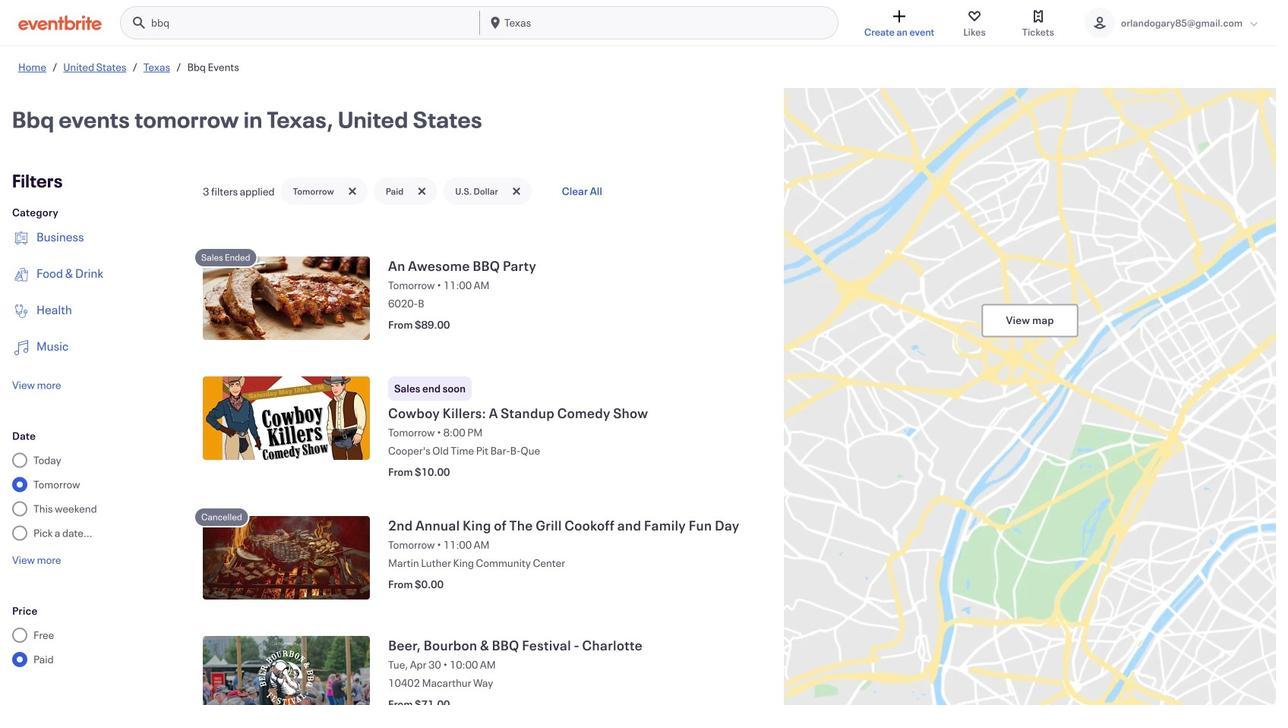 Task type: describe. For each thing, give the bounding box(es) containing it.
main navigation element
[[120, 6, 839, 40]]

2 view more element from the top
[[12, 553, 61, 568]]

beer, bourbon & bbq festival - charlotte primary image image
[[203, 637, 370, 706]]

eventbrite image
[[18, 15, 102, 30]]



Task type: locate. For each thing, give the bounding box(es) containing it.
1 view more element from the top
[[12, 378, 61, 392]]

an awesome bbq party primary image image
[[203, 257, 370, 340]]

cowboy killers: a standup comedy show primary image image
[[203, 377, 370, 460]]

0 vertical spatial view more element
[[12, 378, 61, 392]]

2nd annual king of the grill cookoff and family fun day primary image image
[[203, 517, 370, 600]]

view more element
[[12, 378, 61, 392], [12, 553, 61, 568]]

1 vertical spatial view more element
[[12, 553, 61, 568]]



Task type: vqa. For each thing, say whether or not it's contained in the screenshot.
"Main Navigation" element
yes



